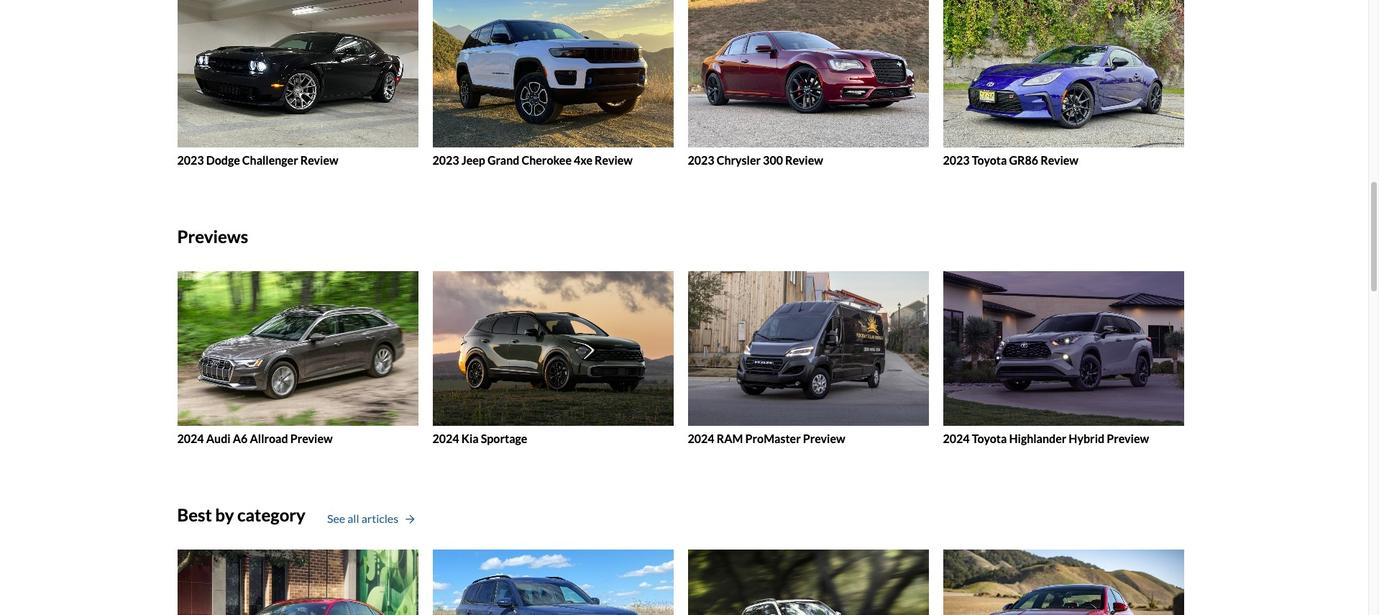 Task type: vqa. For each thing, say whether or not it's contained in the screenshot.
Sign in / Register
no



Task type: locate. For each thing, give the bounding box(es) containing it.
1 2024 from the left
[[177, 432, 204, 445]]

review for 2023 toyota gr86 review
[[1041, 153, 1079, 167]]

2024 for 2024 toyota highlander hybrid preview
[[943, 432, 970, 445]]

2023 left dodge
[[177, 153, 204, 167]]

2 toyota from the top
[[972, 432, 1007, 445]]

chrysler
[[717, 153, 761, 167]]

2024 kia sportage image
[[433, 271, 674, 426]]

2023 jeep grand cherokee 4xe review
[[433, 153, 633, 167]]

3 preview from the left
[[1107, 432, 1150, 445]]

best
[[177, 505, 212, 525]]

2024 audi a6 allroad preview image
[[177, 271, 418, 426]]

2023 left jeep
[[433, 153, 459, 167]]

preview
[[290, 432, 333, 445], [803, 432, 846, 445], [1107, 432, 1150, 445]]

2023 for 2023 jeep grand cherokee 4xe review
[[433, 153, 459, 167]]

300
[[763, 153, 783, 167]]

1 horizontal spatial preview
[[803, 432, 846, 445]]

review right gr86
[[1041, 153, 1079, 167]]

2024 inside 2024 audi a6 allroad preview link
[[177, 432, 204, 445]]

0 horizontal spatial preview
[[290, 432, 333, 445]]

preview right allroad
[[290, 432, 333, 445]]

kia
[[462, 432, 479, 445]]

toyota left gr86
[[972, 153, 1007, 167]]

2023 chrysler 300 review
[[688, 153, 824, 167]]

2023 toyota gr86 review image
[[943, 0, 1184, 147]]

best by category
[[177, 505, 306, 525]]

4xe
[[574, 153, 593, 167]]

toyota left highlander on the right
[[972, 432, 1007, 445]]

2024 inside 2024 ram promaster preview link
[[688, 432, 715, 445]]

review right 4xe
[[595, 153, 633, 167]]

preview for 2024 toyota highlander hybrid preview
[[1107, 432, 1150, 445]]

2024 toyota highlander hybrid preview link
[[943, 271, 1184, 445]]

by
[[215, 505, 234, 525]]

see
[[327, 511, 345, 525]]

2023 left chrysler
[[688, 153, 715, 167]]

2 horizontal spatial preview
[[1107, 432, 1150, 445]]

2023 toyota gr86 review link
[[943, 0, 1184, 167]]

2024 for 2024 kia sportage
[[433, 432, 459, 445]]

2023 dodge challenger review
[[177, 153, 339, 167]]

0 vertical spatial toyota
[[972, 153, 1007, 167]]

2024 inside 2024 kia sportage link
[[433, 432, 459, 445]]

2024 ram promaster preview image
[[688, 271, 929, 426]]

2023 for 2023 toyota gr86 review
[[943, 153, 970, 167]]

2 2024 from the left
[[433, 432, 459, 445]]

review right challenger
[[301, 153, 339, 167]]

sportage
[[481, 432, 528, 445]]

highlander
[[1010, 432, 1067, 445]]

gr86
[[1010, 153, 1039, 167]]

review inside the 2023 chrysler 300 review link
[[786, 153, 824, 167]]

2 preview from the left
[[803, 432, 846, 445]]

review inside 2023 jeep grand cherokee 4xe review link
[[595, 153, 633, 167]]

2023 left gr86
[[943, 153, 970, 167]]

1 preview from the left
[[290, 432, 333, 445]]

1 vertical spatial toyota
[[972, 432, 1007, 445]]

1 2023 from the left
[[177, 153, 204, 167]]

review inside 2023 dodge challenger review link
[[301, 153, 339, 167]]

3 review from the left
[[786, 153, 824, 167]]

4 review from the left
[[1041, 153, 1079, 167]]

toyota
[[972, 153, 1007, 167], [972, 432, 1007, 445]]

2024
[[177, 432, 204, 445], [433, 432, 459, 445], [688, 432, 715, 445], [943, 432, 970, 445]]

4 2024 from the left
[[943, 432, 970, 445]]

preview right promaster
[[803, 432, 846, 445]]

4 2023 from the left
[[943, 153, 970, 167]]

1 review from the left
[[301, 153, 339, 167]]

2 2023 from the left
[[433, 153, 459, 167]]

2023 jeep grand cherokee 4xe review link
[[433, 0, 674, 167]]

1 toyota from the top
[[972, 153, 1007, 167]]

the best sedans of 2024 image
[[943, 550, 1184, 615]]

2024 inside 2024 toyota highlander hybrid preview link
[[943, 432, 970, 445]]

3 2024 from the left
[[688, 432, 715, 445]]

see all articles link
[[327, 510, 415, 527]]

review right 300
[[786, 153, 824, 167]]

2 review from the left
[[595, 153, 633, 167]]

review
[[301, 153, 339, 167], [595, 153, 633, 167], [786, 153, 824, 167], [1041, 153, 1079, 167]]

3 2023 from the left
[[688, 153, 715, 167]]

audi
[[206, 432, 231, 445]]

2024 ram promaster preview
[[688, 432, 846, 445]]

grand
[[488, 153, 520, 167]]

review inside 2023 toyota gr86 review link
[[1041, 153, 1079, 167]]

2023 for 2023 dodge challenger review
[[177, 153, 204, 167]]

2023
[[177, 153, 204, 167], [433, 153, 459, 167], [688, 153, 715, 167], [943, 153, 970, 167]]

preview right hybrid
[[1107, 432, 1150, 445]]



Task type: describe. For each thing, give the bounding box(es) containing it.
2024 toyota highlander hybrid preview image
[[943, 271, 1184, 426]]

2024 toyota highlander hybrid preview
[[943, 432, 1150, 445]]

previews
[[177, 226, 248, 247]]

category
[[237, 505, 306, 525]]

dodge
[[206, 153, 240, 167]]

2024 for 2024 ram promaster preview
[[688, 432, 715, 445]]

2024 kia sportage link
[[433, 271, 674, 445]]

articles
[[362, 511, 399, 525]]

see all articles
[[327, 511, 399, 525]]

cherokee
[[522, 153, 572, 167]]

2023 chrysler 300 review link
[[688, 0, 929, 167]]

the best three-row suvs of 2024 image
[[433, 550, 674, 615]]

a6
[[233, 432, 248, 445]]

2023 chrysler 300 review image
[[688, 0, 929, 147]]

2023 toyota gr86 review
[[943, 153, 1079, 167]]

toyota for highlander
[[972, 432, 1007, 445]]

preview for 2024 audi a6 allroad preview
[[290, 432, 333, 445]]

2024 for 2024 audi a6 allroad preview
[[177, 432, 204, 445]]

2024 kia sportage
[[433, 432, 528, 445]]

challenger
[[242, 153, 298, 167]]

toyota for gr86
[[972, 153, 1007, 167]]

2023 dodge challenger review image
[[177, 0, 418, 147]]

review for 2023 chrysler 300 review
[[786, 153, 824, 167]]

ram
[[717, 432, 743, 445]]

promaster
[[746, 432, 801, 445]]

the best family sedans of 2024 image
[[177, 550, 418, 615]]

all
[[348, 511, 359, 525]]

2023 jeep grand cherokee 4xe review image
[[433, 0, 674, 147]]

2023 for 2023 chrysler 300 review
[[688, 153, 715, 167]]

the best used suvs under $15,000 in 2024 image
[[688, 550, 929, 615]]

hybrid
[[1069, 432, 1105, 445]]

2023 dodge challenger review link
[[177, 0, 418, 167]]

2024 audi a6 allroad preview link
[[177, 271, 418, 445]]

allroad
[[250, 432, 288, 445]]

arrow right image
[[406, 514, 415, 524]]

review for 2023 dodge challenger review
[[301, 153, 339, 167]]

jeep
[[462, 153, 485, 167]]

2024 ram promaster preview link
[[688, 271, 929, 445]]

2024 audi a6 allroad preview
[[177, 432, 333, 445]]



